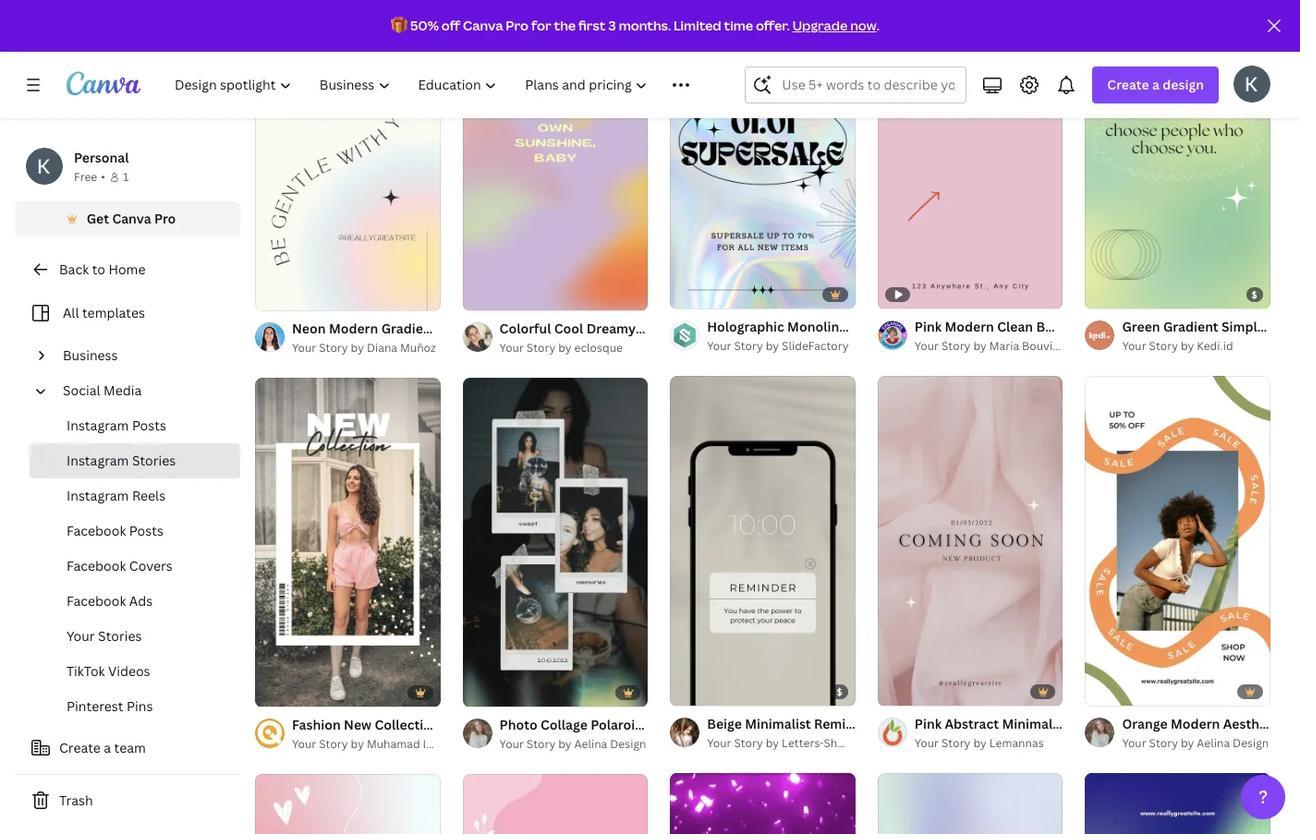 Task type: describe. For each thing, give the bounding box(es) containing it.
.
[[877, 17, 880, 34]]

shmetters
[[824, 736, 880, 751]]

time
[[724, 17, 753, 34]]

create a team
[[59, 740, 146, 757]]

facebook ads link
[[30, 584, 240, 619]]

personal
[[74, 149, 129, 166]]

facebook posts link
[[30, 514, 240, 549]]

0 vertical spatial canva
[[463, 17, 503, 34]]

instagram for instagram stories
[[67, 452, 129, 470]]

instagram for instagram reels
[[67, 487, 129, 505]]

fashion new collection instagram story image
[[255, 378, 441, 707]]

fashion
[[292, 717, 341, 734]]

now
[[851, 17, 877, 34]]

free
[[74, 169, 97, 185]]

design for orange modern aesthetic sale promo fashion shop instagram story image
[[1233, 736, 1269, 751]]

muñoz
[[400, 340, 436, 356]]

pink abstract minimalist coming soon instagram story image
[[878, 376, 1063, 706]]

months.
[[619, 17, 671, 34]]

story for your story by eclosque link
[[527, 340, 556, 356]]

your for the "your story by slidefactory" link
[[707, 338, 732, 354]]

facebook ads
[[67, 593, 153, 610]]

your story by lemannas link
[[915, 735, 1063, 753]]

stories for instagram stories
[[132, 452, 176, 470]]

tiktok videos
[[67, 663, 150, 680]]

back to home
[[59, 261, 146, 278]]

your for your story by letters-shmetters link
[[707, 736, 732, 751]]

fashion new collection instagram story your story by muhamad iqbal hidayat
[[292, 717, 543, 753]]

the
[[554, 17, 576, 34]]

your stories
[[67, 628, 142, 645]]

pinterest pins
[[67, 698, 153, 715]]

aelina for orange modern aesthetic sale promo fashion shop instagram story image
[[1197, 736, 1230, 751]]

create a team button
[[15, 730, 240, 767]]

facebook covers link
[[30, 549, 240, 584]]

•
[[101, 169, 105, 185]]

get canva pro button
[[15, 202, 240, 237]]

videos
[[108, 663, 150, 680]]

your stories link
[[30, 619, 240, 654]]

for
[[531, 17, 552, 34]]

social media
[[63, 382, 142, 399]]

trash link
[[15, 783, 240, 820]]

your story by eclosque
[[500, 340, 623, 356]]

create a design
[[1108, 76, 1204, 93]]

story for your story by kedi.id link
[[1150, 338, 1179, 354]]

your story by slidefactory link
[[707, 338, 856, 356]]

your story by diana muñoz
[[292, 340, 436, 356]]

your story by kedi.id link
[[1123, 338, 1271, 356]]

ads
[[129, 593, 153, 610]]

by for your story by eclosque link
[[558, 340, 572, 356]]

story for your story by aelina design link associated with orange modern aesthetic sale promo fashion shop instagram story image
[[1150, 736, 1179, 751]]

home
[[108, 261, 146, 278]]

eclosque
[[575, 340, 623, 356]]

your for your story by lemannas link
[[915, 735, 939, 751]]

neon modern gradient aesthetic motivational quote instagram story image
[[255, 0, 441, 310]]

off
[[442, 17, 461, 34]]

iqbal
[[423, 737, 450, 753]]

your story by maria bouvier link
[[915, 337, 1064, 356]]

your story by muhamad iqbal hidayat link
[[292, 736, 494, 755]]

facebook covers
[[67, 557, 173, 575]]

🎁 50% off canva pro for the first 3 months. limited time offer. upgrade now .
[[391, 17, 880, 34]]

$ for letters-
[[837, 686, 843, 699]]

new
[[344, 717, 372, 734]]

your story by aelina design link for "photo collage polaroid film frame vintage lifestyle aesthetic feminine instagram story template"
[[500, 736, 648, 755]]

pinterest pins link
[[30, 690, 240, 725]]

by for your story by kedi.id link
[[1181, 338, 1195, 354]]

🎁
[[391, 17, 408, 34]]

social
[[63, 382, 100, 399]]

fashion new collection instagram story link
[[292, 716, 543, 736]]

pinterest
[[67, 698, 123, 715]]

get
[[87, 210, 109, 227]]

your for your story by diana muñoz link
[[292, 340, 316, 356]]

all
[[63, 304, 79, 322]]

your for your story by aelina design link corresponding to "photo collage polaroid film frame vintage lifestyle aesthetic feminine instagram story template"
[[500, 737, 524, 753]]

instagram posts link
[[30, 409, 240, 444]]

create a design button
[[1093, 67, 1219, 104]]

your for your story by kedi.id link
[[1123, 338, 1147, 354]]

hidayat
[[453, 737, 494, 753]]

green gradient simple quotes choose people who choose you instagram story image
[[1086, 0, 1271, 309]]

all templates
[[63, 304, 145, 322]]

instagram stories
[[67, 452, 176, 470]]

upgrade now button
[[793, 17, 877, 34]]

free •
[[74, 169, 105, 185]]

1
[[123, 169, 129, 185]]

your story by slidefactory
[[707, 338, 849, 354]]

a for design
[[1153, 76, 1160, 93]]

upgrade
[[793, 17, 848, 34]]

your story by aelina design link for orange modern aesthetic sale promo fashion shop instagram story image
[[1123, 735, 1271, 753]]

team
[[114, 740, 146, 757]]

instagram inside fashion new collection instagram story your story by muhamad iqbal hidayat
[[443, 717, 506, 734]]

pink minimalist coming soon instagram story image
[[463, 775, 648, 835]]

your for your story by maria bouvier link
[[915, 338, 939, 354]]

your story by lemannas
[[915, 735, 1044, 751]]

$ for kedi.id
[[1252, 289, 1258, 301]]

all templates link
[[26, 296, 229, 331]]

story for your story by aelina design link corresponding to "photo collage polaroid film frame vintage lifestyle aesthetic feminine instagram story template"
[[527, 737, 556, 753]]

aelina for "photo collage polaroid film frame vintage lifestyle aesthetic feminine instagram story template"
[[575, 737, 608, 753]]

letters-
[[782, 736, 824, 751]]

story for your story by maria bouvier link
[[942, 338, 971, 354]]



Task type: vqa. For each thing, say whether or not it's contained in the screenshot.
individuals
no



Task type: locate. For each thing, give the bounding box(es) containing it.
1 horizontal spatial pro
[[506, 17, 529, 34]]

muhamad
[[367, 737, 420, 753]]

create for create a team
[[59, 740, 101, 757]]

create down pinterest
[[59, 740, 101, 757]]

1 vertical spatial facebook
[[67, 557, 126, 575]]

maria
[[990, 338, 1020, 354]]

first
[[579, 17, 606, 34]]

0 vertical spatial pro
[[506, 17, 529, 34]]

instagram down social media
[[67, 417, 129, 434]]

your story by aelina design for "photo collage polaroid film frame vintage lifestyle aesthetic feminine instagram story template"
[[500, 737, 647, 753]]

gradient minimalism pink  inspirational quote instagram story image
[[255, 775, 441, 835]]

0 horizontal spatial your story by aelina design link
[[500, 736, 648, 755]]

Search search field
[[782, 67, 955, 103]]

1 horizontal spatial your story by aelina design link
[[1123, 735, 1271, 753]]

1 horizontal spatial a
[[1153, 76, 1160, 93]]

canva
[[463, 17, 503, 34], [112, 210, 151, 227]]

business
[[63, 347, 118, 364]]

0 vertical spatial facebook
[[67, 522, 126, 540]]

$ up your story by kedi.id link
[[1252, 289, 1258, 301]]

0 horizontal spatial $
[[837, 686, 843, 699]]

instagram inside instagram reels link
[[67, 487, 129, 505]]

tiktok videos link
[[30, 654, 240, 690]]

2 facebook from the top
[[67, 557, 126, 575]]

1 vertical spatial a
[[104, 740, 111, 757]]

your story by maria bouvier
[[915, 338, 1064, 354]]

1 horizontal spatial canva
[[463, 17, 503, 34]]

aelina
[[1197, 736, 1230, 751], [575, 737, 608, 753]]

orange modern aesthetic sale promo fashion shop instagram story image
[[1086, 376, 1271, 706]]

design
[[1233, 736, 1269, 751], [610, 737, 647, 753]]

1 horizontal spatial $
[[1252, 289, 1258, 301]]

get canva pro
[[87, 210, 176, 227]]

facebook for facebook posts
[[67, 522, 126, 540]]

1 vertical spatial pro
[[154, 210, 176, 227]]

collection
[[375, 717, 440, 734]]

3 facebook from the top
[[67, 593, 126, 610]]

your story by diana muñoz link
[[292, 339, 441, 357]]

facebook up facebook ads
[[67, 557, 126, 575]]

instagram reels link
[[30, 479, 240, 514]]

story for your story by letters-shmetters link
[[734, 736, 763, 751]]

business link
[[55, 338, 229, 373]]

a inside dropdown button
[[1153, 76, 1160, 93]]

holographic monoline 01.01 sale instagram story image
[[670, 0, 856, 309]]

by
[[974, 338, 987, 354], [766, 338, 779, 354], [1181, 338, 1195, 354], [351, 340, 364, 356], [558, 340, 572, 356], [974, 735, 987, 751], [766, 736, 779, 751], [1181, 736, 1195, 751], [351, 737, 364, 753], [558, 737, 572, 753]]

facebook up your stories
[[67, 593, 126, 610]]

back
[[59, 261, 89, 278]]

templates
[[82, 304, 145, 322]]

0 vertical spatial $
[[1252, 289, 1258, 301]]

slidefactory
[[782, 338, 849, 354]]

create inside dropdown button
[[1108, 76, 1150, 93]]

create inside button
[[59, 740, 101, 757]]

design
[[1163, 76, 1204, 93]]

stories up reels
[[132, 452, 176, 470]]

to
[[92, 261, 105, 278]]

a
[[1153, 76, 1160, 93], [104, 740, 111, 757]]

beige minimalist reminder notification smartphone instagram story image
[[670, 376, 856, 706]]

facebook posts
[[67, 522, 164, 540]]

design for "photo collage polaroid film frame vintage lifestyle aesthetic feminine instagram story template"
[[610, 737, 647, 753]]

2 vertical spatial facebook
[[67, 593, 126, 610]]

0 vertical spatial posts
[[132, 417, 166, 434]]

posts for facebook posts
[[129, 522, 164, 540]]

lemannas
[[990, 735, 1044, 751]]

instagram inside "instagram posts" link
[[67, 417, 129, 434]]

1 horizontal spatial aelina
[[1197, 736, 1230, 751]]

covers
[[129, 557, 173, 575]]

0 horizontal spatial create
[[59, 740, 101, 757]]

0 vertical spatial stories
[[132, 452, 176, 470]]

1 horizontal spatial your story by aelina design
[[1123, 736, 1269, 751]]

your
[[915, 338, 939, 354], [707, 338, 732, 354], [1123, 338, 1147, 354], [292, 340, 316, 356], [500, 340, 524, 356], [67, 628, 95, 645], [915, 735, 939, 751], [707, 736, 732, 751], [1123, 736, 1147, 751], [292, 737, 316, 753], [500, 737, 524, 753]]

create left design
[[1108, 76, 1150, 93]]

by for your story by diana muñoz link
[[351, 340, 364, 356]]

colorful cool dreamy motivational quote your story image
[[463, 0, 648, 310]]

0 horizontal spatial pro
[[154, 210, 176, 227]]

a for team
[[104, 740, 111, 757]]

kedi.id
[[1197, 338, 1234, 354]]

your story by aelina design for orange modern aesthetic sale promo fashion shop instagram story image
[[1123, 736, 1269, 751]]

1 vertical spatial stories
[[98, 628, 142, 645]]

story for your story by lemannas link
[[942, 735, 971, 751]]

your story by letters-shmetters
[[707, 736, 880, 751]]

photo collage polaroid film frame vintage lifestyle aesthetic feminine instagram story template image
[[463, 378, 648, 707]]

your for 'your stories' link
[[67, 628, 95, 645]]

story for your story by diana muñoz link
[[319, 340, 348, 356]]

0 vertical spatial a
[[1153, 76, 1160, 93]]

by for the "your story by slidefactory" link
[[766, 338, 779, 354]]

0 horizontal spatial design
[[610, 737, 647, 753]]

0 horizontal spatial aelina
[[575, 737, 608, 753]]

stories
[[132, 452, 176, 470], [98, 628, 142, 645]]

1 horizontal spatial design
[[1233, 736, 1269, 751]]

your for your story by eclosque link
[[500, 340, 524, 356]]

instagram story gradient quote image
[[878, 773, 1063, 835]]

bouvier
[[1022, 338, 1064, 354]]

pro inside button
[[154, 210, 176, 227]]

1 vertical spatial $
[[837, 686, 843, 699]]

None search field
[[745, 67, 967, 104]]

1 facebook from the top
[[67, 522, 126, 540]]

create for create a design
[[1108, 76, 1150, 93]]

posts down social media "link"
[[132, 417, 166, 434]]

0 horizontal spatial canva
[[112, 210, 151, 227]]

your story by eclosque link
[[500, 339, 648, 357]]

instagram for instagram posts
[[67, 417, 129, 434]]

instagram posts
[[67, 417, 166, 434]]

facebook for facebook ads
[[67, 593, 126, 610]]

1 vertical spatial posts
[[129, 522, 164, 540]]

instagram up instagram reels
[[67, 452, 129, 470]]

canva right get
[[112, 210, 151, 227]]

posts for instagram posts
[[132, 417, 166, 434]]

your story by aelina design link
[[1123, 735, 1271, 753], [500, 736, 648, 755]]

pro up back to home link
[[154, 210, 176, 227]]

stories up videos
[[98, 628, 142, 645]]

posts inside facebook posts link
[[129, 522, 164, 540]]

story for the "your story by slidefactory" link
[[734, 338, 763, 354]]

facebook for facebook covers
[[67, 557, 126, 575]]

canva right off
[[463, 17, 503, 34]]

1 vertical spatial create
[[59, 740, 101, 757]]

0 horizontal spatial your story by aelina design
[[500, 737, 647, 753]]

canva inside get canva pro button
[[112, 210, 151, 227]]

1 horizontal spatial create
[[1108, 76, 1150, 93]]

instagram up hidayat
[[443, 717, 506, 734]]

story
[[942, 338, 971, 354], [734, 338, 763, 354], [1150, 338, 1179, 354], [319, 340, 348, 356], [527, 340, 556, 356], [509, 717, 543, 734], [942, 735, 971, 751], [734, 736, 763, 751], [1150, 736, 1179, 751], [319, 737, 348, 753], [527, 737, 556, 753]]

pro left for
[[506, 17, 529, 34]]

a left design
[[1153, 76, 1160, 93]]

social media link
[[55, 373, 229, 409]]

facebook down instagram reels
[[67, 522, 126, 540]]

by for your story by letters-shmetters link
[[766, 736, 779, 751]]

media
[[104, 382, 142, 399]]

by inside fashion new collection instagram story your story by muhamad iqbal hidayat
[[351, 737, 364, 753]]

0 horizontal spatial a
[[104, 740, 111, 757]]

trash
[[59, 792, 93, 810]]

your story by kedi.id
[[1123, 338, 1234, 354]]

kendall parks image
[[1234, 66, 1271, 103]]

reels
[[132, 487, 166, 505]]

posts
[[132, 417, 166, 434], [129, 522, 164, 540]]

0 vertical spatial create
[[1108, 76, 1150, 93]]

50%
[[410, 17, 439, 34]]

instagram reels
[[67, 487, 166, 505]]

instagram up the facebook posts
[[67, 487, 129, 505]]

by for your story by lemannas link
[[974, 735, 987, 751]]

$ up shmetters
[[837, 686, 843, 699]]

1 vertical spatial canva
[[112, 210, 151, 227]]

instagram
[[67, 417, 129, 434], [67, 452, 129, 470], [67, 487, 129, 505], [443, 717, 506, 734]]

a left "team"
[[104, 740, 111, 757]]

your story by letters-shmetters link
[[707, 735, 880, 753]]

pins
[[127, 698, 153, 715]]

limited
[[674, 17, 722, 34]]

top level navigation element
[[163, 67, 701, 104], [163, 67, 701, 104]]

tiktok
[[67, 663, 105, 680]]

offer.
[[756, 17, 790, 34]]

posts down reels
[[129, 522, 164, 540]]

by for your story by maria bouvier link
[[974, 338, 987, 354]]

posts inside "instagram posts" link
[[132, 417, 166, 434]]

a inside button
[[104, 740, 111, 757]]

facebook
[[67, 522, 126, 540], [67, 557, 126, 575], [67, 593, 126, 610]]

3
[[609, 17, 616, 34]]

back to home link
[[15, 251, 240, 288]]

your inside fashion new collection instagram story your story by muhamad iqbal hidayat
[[292, 737, 316, 753]]

stories for your stories
[[98, 628, 142, 645]]

diana
[[367, 340, 398, 356]]

your for your story by aelina design link associated with orange modern aesthetic sale promo fashion shop instagram story image
[[1123, 736, 1147, 751]]



